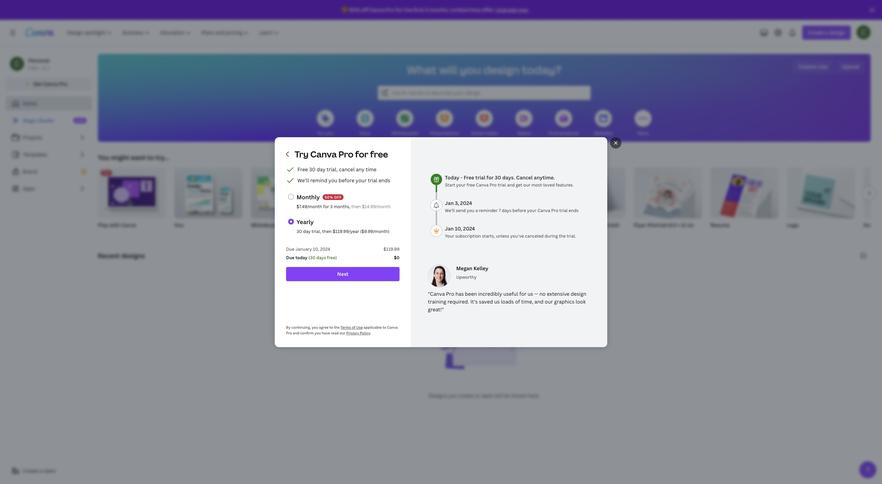 Task type: describe. For each thing, give the bounding box(es) containing it.
saved
[[479, 298, 493, 305]]

you've
[[511, 233, 524, 239]]

in)
[[688, 222, 694, 228]]

create
[[23, 468, 39, 474]]

doc
[[175, 222, 184, 228]]

0 vertical spatial us
[[528, 290, 534, 297]]

you inside button
[[326, 130, 333, 136]]

group for video
[[404, 167, 473, 219]]

training
[[428, 298, 447, 305]]

today?
[[522, 62, 562, 77]]

pro inside 'button'
[[59, 81, 68, 87]]

confirm
[[300, 331, 314, 335]]

0 horizontal spatial to
[[147, 153, 154, 162]]

by continuing, you agree to the terms of use
[[286, 325, 363, 330]]

privacy policy .
[[347, 331, 371, 335]]

presentation
[[328, 222, 359, 228]]

$7.49/month for 3 months, then $14.99/month
[[297, 203, 391, 210]]

here.
[[528, 392, 540, 399]]

1 horizontal spatial .
[[528, 6, 530, 13]]

offer.
[[482, 6, 495, 13]]

first
[[414, 6, 424, 13]]

2 vertical spatial the
[[334, 325, 340, 330]]

our inside today - free trial for 30 days. cancel anytime. start your free canva pro trial and get our most-loved features.
[[524, 182, 531, 188]]

get
[[516, 182, 523, 188]]

group for poster (18 × 24 in portrait)
[[558, 167, 626, 219]]

🎁
[[342, 6, 348, 13]]

pro up "cancel"
[[339, 148, 354, 160]]

try canva pro for free
[[295, 148, 388, 160]]

(16:9)
[[360, 222, 374, 228]]

magic studio
[[23, 117, 54, 124]]

next button
[[286, 267, 400, 281]]

privacy
[[347, 331, 359, 335]]

for inside "canva pro has been incredibly useful for us — no extensive design training required. it's saved us loads of time, and our graphics look great!"
[[520, 290, 527, 297]]

days.
[[503, 174, 515, 181]]

create
[[459, 392, 474, 399]]

months,
[[334, 203, 351, 210]]

poster
[[558, 222, 573, 228]]

time,
[[522, 298, 534, 305]]

1 horizontal spatial the
[[404, 6, 413, 13]]

3,
[[455, 200, 459, 206]]

group for resume
[[711, 167, 779, 222]]

now
[[518, 6, 528, 13]]

of inside "canva pro has been incredibly useful for us — no extensive design training required. it's saved us loads of time, and our graphics look great!"
[[515, 298, 520, 305]]

you inside "jan 3, 2024 we'll send you a reminder 7 days before your canva pro trial ends"
[[467, 207, 475, 213]]

remind
[[311, 177, 328, 184]]

subscription
[[456, 233, 481, 239]]

websites
[[594, 130, 613, 136]]

limited
[[450, 6, 469, 13]]

list containing magic studio
[[6, 114, 92, 196]]

free for free •
[[28, 65, 37, 71]]

a inside button
[[40, 468, 43, 474]]

create a team button
[[6, 464, 92, 478]]

cancel
[[517, 174, 533, 181]]

flyer (portrait 8.5 × 11 in)
[[634, 222, 694, 228]]

50% off
[[325, 195, 342, 200]]

presentation (16:9) group
[[328, 167, 396, 238]]

0 horizontal spatial time
[[366, 166, 377, 173]]

whiteboards button
[[392, 105, 418, 142]]

want
[[131, 153, 146, 162]]

create a team
[[23, 468, 56, 474]]

day for free
[[317, 166, 326, 173]]

terms of use link
[[341, 325, 363, 330]]

for down the 50% off
[[323, 203, 329, 210]]

apps link
[[6, 182, 92, 196]]

whiteboard group
[[251, 167, 319, 238]]

canva inside "jan 3, 2024 we'll send you a reminder 7 days before your canva pro trial ends"
[[538, 207, 551, 213]]

look
[[576, 298, 586, 305]]

your inside "jan 3, 2024 we'll send you a reminder 7 days before your canva pro trial ends"
[[528, 207, 537, 213]]

upgrade now button
[[496, 6, 528, 13]]

due january 10, 2024
[[286, 246, 330, 252]]

0 horizontal spatial 3
[[330, 203, 333, 210]]

start
[[445, 182, 456, 188]]

videos button
[[516, 105, 533, 142]]

policy
[[360, 331, 370, 335]]

continuing,
[[292, 325, 311, 330]]

(18
[[575, 222, 582, 228]]

social media button
[[472, 105, 498, 142]]

1
[[47, 65, 49, 71]]

brand
[[23, 168, 37, 175]]

and inside today - free trial for 30 days. cancel anytime. start your free canva pro trial and get our most-loved features.
[[507, 182, 515, 188]]

trial, for yearly
[[312, 228, 321, 234]]

0 vertical spatial 50%
[[349, 6, 360, 13]]

docs
[[360, 130, 371, 136]]

$7.49/month
[[297, 203, 322, 210]]

due today (30 days free)
[[286, 255, 337, 261]]

flyer (portrait 8.5 × 11 in) group
[[634, 167, 703, 238]]

—
[[535, 290, 539, 297]]

during
[[545, 233, 558, 239]]

poster (18 × 24 in portrait) group
[[558, 167, 626, 238]]

24
[[587, 222, 593, 228]]

30 inside today - free trial for 30 days. cancel anytime. start your free canva pro trial and get our most-loved features.
[[495, 174, 502, 181]]

1 vertical spatial off
[[334, 195, 342, 200]]

a inside "jan 3, 2024 we'll send you a reminder 7 days before your canva pro trial ends"
[[476, 207, 478, 213]]

and inside "canva pro has been incredibly useful for us — no extensive design training required. it's saved us loads of time, and our graphics look great!"
[[535, 298, 544, 305]]

canva up free 30 day trial, cancel any time
[[311, 148, 337, 160]]

with
[[109, 222, 120, 228]]

for
[[318, 130, 325, 136]]

most-
[[532, 182, 544, 188]]

more button
[[635, 105, 652, 142]]

canva inside today - free trial for 30 days. cancel anytime. start your free canva pro trial and get our most-loved features.
[[476, 182, 489, 188]]

try for try
[[103, 171, 110, 176]]

instagram post (square) group
[[481, 167, 549, 238]]

graphics
[[555, 298, 575, 305]]

your
[[445, 233, 455, 239]]

designs
[[121, 252, 145, 260]]

$119.99
[[384, 246, 400, 252]]

today
[[445, 174, 460, 181]]

reminder
[[479, 207, 498, 213]]

agree
[[319, 325, 329, 330]]

media
[[485, 130, 498, 136]]

1 vertical spatial will
[[495, 392, 503, 399]]

any
[[356, 166, 365, 173]]

projects
[[23, 134, 42, 141]]

designs you create or open will be shown here.
[[429, 392, 540, 399]]

1 vertical spatial of
[[352, 325, 356, 330]]

free for free 30 day trial, cancel any time
[[298, 166, 308, 173]]

0 vertical spatial off
[[361, 6, 369, 13]]

0 vertical spatial time
[[470, 6, 481, 13]]

doc group
[[175, 167, 243, 238]]

trial inside "jan 3, 2024 we'll send you a reminder 7 days before your canva pro trial ends"
[[560, 207, 568, 213]]

resume
[[711, 222, 730, 228]]

starts,
[[482, 233, 495, 239]]

canva right 🎁
[[370, 6, 385, 13]]

1 vertical spatial 10,
[[313, 246, 319, 252]]

$119.99/year
[[333, 228, 359, 234]]

trial, for free
[[327, 166, 338, 173]]

group for doc
[[175, 167, 243, 219]]

10, inside the 'jan 10, 2024 your subscription starts, unless you've canceled during the trial.'
[[455, 225, 462, 232]]

list containing free 30 day trial, cancel any time
[[286, 165, 400, 185]]

play with canva
[[98, 222, 136, 228]]

trial.
[[567, 233, 577, 239]]

send
[[456, 207, 466, 213]]

loved
[[544, 182, 555, 188]]

canva inside group
[[121, 222, 136, 228]]

day for yearly
[[303, 228, 311, 234]]

free 30 day trial, cancel any time
[[298, 166, 377, 173]]

logo group
[[788, 167, 856, 238]]

print products button
[[549, 105, 579, 142]]

you
[[98, 153, 110, 162]]

templates
[[23, 151, 47, 158]]

has
[[456, 290, 464, 297]]



Task type: vqa. For each thing, say whether or not it's contained in the screenshot.
2024 associated with Jan 3, 2024
yes



Task type: locate. For each thing, give the bounding box(es) containing it.
you might want to try...
[[98, 153, 169, 162]]

yearly
[[297, 218, 314, 226]]

0 vertical spatial design
[[484, 62, 520, 77]]

the inside the 'jan 10, 2024 your subscription starts, unless you've canceled during the trial.'
[[559, 233, 566, 239]]

0 vertical spatial free
[[370, 148, 388, 160]]

will right what
[[440, 62, 458, 77]]

3 right "first"
[[425, 6, 428, 13]]

. right upgrade
[[528, 6, 530, 13]]

2 group from the left
[[251, 167, 319, 219]]

the left trial.
[[559, 233, 566, 239]]

30 for yearly
[[297, 228, 302, 234]]

you inside list
[[329, 177, 338, 184]]

1 horizontal spatial list
[[286, 165, 400, 185]]

1 group from the left
[[175, 167, 243, 219]]

your inside today - free trial for 30 days. cancel anytime. start your free canva pro trial and get our most-loved features.
[[457, 182, 466, 188]]

30 for free
[[309, 166, 316, 173]]

1 horizontal spatial of
[[515, 298, 520, 305]]

1 vertical spatial try
[[103, 171, 110, 176]]

1 vertical spatial our
[[545, 298, 553, 305]]

team
[[44, 468, 56, 474]]

0 horizontal spatial ends
[[379, 177, 391, 184]]

jan
[[445, 200, 454, 206], [445, 225, 454, 232]]

8 group from the left
[[711, 167, 779, 222]]

free up we'll
[[298, 166, 308, 173]]

30 up remind
[[309, 166, 316, 173]]

0 horizontal spatial days
[[317, 255, 326, 261]]

trial down days.
[[498, 182, 506, 188]]

1 vertical spatial 3
[[330, 203, 333, 210]]

trial inside list
[[368, 177, 378, 184]]

ends inside "jan 3, 2024 we'll send you a reminder 7 days before your canva pro trial ends"
[[569, 207, 579, 213]]

2 horizontal spatial our
[[545, 298, 553, 305]]

1 horizontal spatial your
[[457, 182, 466, 188]]

0 horizontal spatial design
[[484, 62, 520, 77]]

0 horizontal spatial of
[[352, 325, 356, 330]]

play with canva group
[[98, 167, 166, 229]]

0 vertical spatial day
[[317, 166, 326, 173]]

what
[[407, 62, 437, 77]]

2024 for jan 3, 2024
[[461, 200, 472, 206]]

$14.99/month
[[362, 203, 391, 210]]

your down any
[[356, 177, 367, 184]]

9 group from the left
[[788, 167, 856, 219]]

free inside today - free trial for 30 days. cancel anytime. start your free canva pro trial and get our most-loved features.
[[467, 182, 475, 188]]

0 vertical spatial days
[[502, 207, 512, 213]]

1 horizontal spatial will
[[495, 392, 503, 399]]

jan for jan 3, 2024
[[445, 200, 454, 206]]

and down continuing,
[[293, 331, 300, 335]]

a left team
[[40, 468, 43, 474]]

1 vertical spatial 30
[[495, 174, 502, 181]]

time left offer.
[[470, 6, 481, 13]]

trial, left "cancel"
[[327, 166, 338, 173]]

1 horizontal spatial design
[[571, 290, 587, 297]]

8.5
[[669, 222, 677, 228]]

pro inside today - free trial for 30 days. cancel anytime. start your free canva pro trial and get our most-loved features.
[[490, 182, 497, 188]]

1 horizontal spatial 10,
[[455, 225, 462, 232]]

us
[[528, 290, 534, 297], [495, 298, 500, 305]]

top level navigation element
[[62, 26, 285, 40]]

1 horizontal spatial day
[[317, 166, 326, 173]]

1 horizontal spatial 30
[[309, 166, 316, 173]]

pro inside "jan 3, 2024 we'll send you a reminder 7 days before your canva pro trial ends"
[[552, 207, 559, 213]]

ends
[[379, 177, 391, 184], [569, 207, 579, 213]]

2 horizontal spatial the
[[559, 233, 566, 239]]

get canva pro
[[33, 81, 68, 87]]

(portrait
[[648, 222, 668, 228]]

video
[[404, 222, 418, 228]]

3 group from the left
[[328, 167, 396, 219]]

a left 'reminder'
[[476, 207, 478, 213]]

ends up $14.99/month
[[379, 177, 391, 184]]

1 horizontal spatial 3
[[425, 6, 428, 13]]

0 vertical spatial and
[[507, 182, 515, 188]]

2024 inside the 'jan 10, 2024 your subscription starts, unless you've canceled during the trial.'
[[464, 225, 475, 232]]

canva inside 'button'
[[43, 81, 58, 87]]

due for due today (30 days free)
[[286, 255, 295, 261]]

1 horizontal spatial us
[[528, 290, 534, 297]]

day inside yearly 30 day trial, then $119.99/year ($9.99/month)
[[303, 228, 311, 234]]

jan inside the 'jan 10, 2024 your subscription starts, unless you've canceled during the trial.'
[[445, 225, 454, 232]]

trial,
[[327, 166, 338, 173], [312, 228, 321, 234]]

0 horizontal spatial 10,
[[313, 246, 319, 252]]

1 horizontal spatial to
[[330, 325, 333, 330]]

list
[[6, 114, 92, 196], [286, 165, 400, 185]]

free •
[[28, 65, 40, 71]]

whiteboard
[[251, 222, 280, 228]]

-
[[461, 174, 463, 181]]

anytime.
[[534, 174, 555, 181]]

free down 'docs'
[[370, 148, 388, 160]]

home
[[23, 100, 37, 107]]

our inside "canva pro has been incredibly useful for us — no extensive design training required. it's saved us loads of time, and our graphics look great!"
[[545, 298, 553, 305]]

0 vertical spatial the
[[404, 6, 413, 13]]

2024 inside "jan 3, 2024 we'll send you a reminder 7 days before your canva pro trial ends"
[[461, 200, 472, 206]]

0 horizontal spatial free
[[28, 65, 37, 71]]

extensive
[[547, 290, 570, 297]]

due left january
[[286, 246, 295, 252]]

free right start
[[467, 182, 475, 188]]

30 inside yearly 30 day trial, then $119.99/year ($9.99/month)
[[297, 228, 302, 234]]

10, up subscription
[[455, 225, 462, 232]]

trial right -
[[476, 174, 486, 181]]

for left "first"
[[396, 6, 403, 13]]

0 horizontal spatial before
[[339, 177, 355, 184]]

free
[[28, 65, 37, 71], [298, 166, 308, 173], [464, 174, 475, 181]]

poster (18 × 24 in portrait)
[[558, 222, 620, 228]]

pro left "first"
[[386, 6, 395, 13]]

the left "first"
[[404, 6, 413, 13]]

2024 for jan 10, 2024
[[464, 225, 475, 232]]

your up canceled at the top
[[528, 207, 537, 213]]

1 vertical spatial free
[[467, 182, 475, 188]]

2 × from the left
[[678, 222, 680, 228]]

30 left days.
[[495, 174, 502, 181]]

0 vertical spatial try
[[295, 148, 309, 160]]

might
[[111, 153, 129, 162]]

pro up home link
[[59, 81, 68, 87]]

.
[[528, 6, 530, 13], [370, 331, 371, 335]]

1 horizontal spatial 50%
[[349, 6, 360, 13]]

days right (30
[[317, 255, 326, 261]]

designs
[[429, 392, 448, 399]]

1 jan from the top
[[445, 200, 454, 206]]

2 horizontal spatial free
[[464, 174, 475, 181]]

monthly
[[297, 193, 320, 201]]

1 horizontal spatial our
[[524, 182, 531, 188]]

due for due january 10, 2024
[[286, 246, 295, 252]]

10, up (30
[[313, 246, 319, 252]]

before right 7
[[513, 207, 526, 213]]

canva right get
[[43, 81, 58, 87]]

day up remind
[[317, 166, 326, 173]]

brand link
[[6, 165, 92, 179]]

trial, inside yearly 30 day trial, then $119.99/year ($9.99/month)
[[312, 228, 321, 234]]

more
[[638, 130, 649, 136]]

2024 up free) in the left of the page
[[320, 246, 330, 252]]

our down terms
[[340, 331, 346, 335]]

3 down the 50% off
[[330, 203, 333, 210]]

for you
[[318, 130, 333, 136]]

free inside today - free trial for 30 days. cancel anytime. start your free canva pro trial and get our most-loved features.
[[464, 174, 475, 181]]

× left 11
[[678, 222, 680, 228]]

1 due from the top
[[286, 246, 295, 252]]

docume
[[864, 222, 883, 228]]

× inside flyer (portrait 8.5 × 11 in) group
[[678, 222, 680, 228]]

then for yearly
[[322, 228, 332, 234]]

0 horizontal spatial 30
[[297, 228, 302, 234]]

0 vertical spatial our
[[524, 182, 531, 188]]

pro down by
[[286, 331, 292, 335]]

pro left get
[[490, 182, 497, 188]]

. down applicable
[[370, 331, 371, 335]]

then left $119.99/year
[[322, 228, 332, 234]]

and inside applicable to canva pro and confirm you have read our
[[293, 331, 300, 335]]

before down "cancel"
[[339, 177, 355, 184]]

1 horizontal spatial try
[[295, 148, 309, 160]]

11
[[681, 222, 687, 228]]

0 vertical spatial free
[[28, 65, 37, 71]]

ends up (18
[[569, 207, 579, 213]]

resume group
[[711, 167, 779, 238]]

1 vertical spatial due
[[286, 255, 295, 261]]

None search field
[[378, 86, 591, 100]]

0 horizontal spatial try
[[103, 171, 110, 176]]

$0
[[394, 255, 400, 261]]

pro inside "canva pro has been incredibly useful for us — no extensive design training required. it's saved us loads of time, and our graphics look great!"
[[446, 290, 455, 297]]

before inside "jan 3, 2024 we'll send you a reminder 7 days before your canva pro trial ends"
[[513, 207, 526, 213]]

portrait)
[[599, 222, 620, 228]]

time right any
[[366, 166, 377, 173]]

🎁 50% off canva pro for the first 3 months. limited time offer. upgrade now .
[[342, 6, 530, 13]]

canva inside applicable to canva pro and confirm you have read our
[[387, 325, 398, 330]]

free right -
[[464, 174, 475, 181]]

will left be on the bottom
[[495, 392, 503, 399]]

studio
[[38, 117, 54, 124]]

jan 3, 2024 we'll send you a reminder 7 days before your canva pro trial ends
[[445, 200, 579, 213]]

use
[[357, 325, 363, 330]]

0 horizontal spatial your
[[356, 177, 367, 184]]

"canva
[[428, 290, 445, 297]]

video group
[[404, 167, 473, 238]]

1 vertical spatial .
[[370, 331, 371, 335]]

0 horizontal spatial ×
[[583, 222, 586, 228]]

1 horizontal spatial time
[[470, 6, 481, 13]]

your down -
[[457, 182, 466, 188]]

group for whiteboard
[[251, 167, 319, 219]]

0 horizontal spatial will
[[440, 62, 458, 77]]

1 horizontal spatial days
[[502, 207, 512, 213]]

($9.99/month)
[[360, 228, 390, 234]]

docs button
[[357, 105, 374, 142]]

0 vertical spatial 2024
[[461, 200, 472, 206]]

1 vertical spatial ends
[[569, 207, 579, 213]]

features.
[[556, 182, 574, 188]]

0 vertical spatial of
[[515, 298, 520, 305]]

0 horizontal spatial and
[[293, 331, 300, 335]]

january
[[296, 246, 312, 252]]

0 vertical spatial jan
[[445, 200, 454, 206]]

magic
[[23, 117, 37, 124]]

trial up $14.99/month
[[368, 177, 378, 184]]

4 group from the left
[[404, 167, 473, 219]]

0 horizontal spatial 50%
[[325, 195, 333, 200]]

0 vertical spatial then
[[352, 203, 361, 210]]

(30
[[309, 255, 316, 261]]

try down you
[[103, 171, 110, 176]]

1 vertical spatial us
[[495, 298, 500, 305]]

the up read
[[334, 325, 340, 330]]

1 horizontal spatial trial,
[[327, 166, 338, 173]]

0 vertical spatial ends
[[379, 177, 391, 184]]

time
[[470, 6, 481, 13], [366, 166, 377, 173]]

for up time,
[[520, 290, 527, 297]]

to up read
[[330, 325, 333, 330]]

day down yearly
[[303, 228, 311, 234]]

applicable
[[364, 325, 382, 330]]

and down —
[[535, 298, 544, 305]]

1 vertical spatial trial,
[[312, 228, 321, 234]]

0 vertical spatial will
[[440, 62, 458, 77]]

50% up $7.49/month for 3 months, then $14.99/month
[[325, 195, 333, 200]]

document group
[[864, 167, 883, 238]]

1 vertical spatial time
[[366, 166, 377, 173]]

1 horizontal spatial before
[[513, 207, 526, 213]]

days inside "jan 3, 2024 we'll send you a reminder 7 days before your canva pro trial ends"
[[502, 207, 512, 213]]

of up privacy
[[352, 325, 356, 330]]

canva up 'reminder'
[[476, 182, 489, 188]]

1 vertical spatial the
[[559, 233, 566, 239]]

home link
[[6, 97, 92, 111]]

to
[[147, 153, 154, 162], [330, 325, 333, 330], [383, 325, 386, 330]]

2 vertical spatial and
[[293, 331, 300, 335]]

2 vertical spatial free
[[464, 174, 475, 181]]

6 group from the left
[[558, 167, 626, 219]]

1 horizontal spatial ×
[[678, 222, 680, 228]]

pro up poster
[[552, 207, 559, 213]]

your inside list
[[356, 177, 367, 184]]

due left today
[[286, 255, 295, 261]]

2024 up subscription
[[464, 225, 475, 232]]

canva right applicable
[[387, 325, 398, 330]]

× inside poster (18 × 24 in portrait) group
[[583, 222, 586, 228]]

1 horizontal spatial off
[[361, 6, 369, 13]]

group for flyer (portrait 8.5 × 11 in)
[[634, 167, 703, 221]]

canva
[[370, 6, 385, 13], [43, 81, 58, 87], [311, 148, 337, 160], [476, 182, 489, 188], [538, 207, 551, 213], [121, 222, 136, 228], [387, 325, 398, 330]]

to left try...
[[147, 153, 154, 162]]

applicable to canva pro and confirm you have read our
[[286, 325, 398, 335]]

trial, inside list
[[327, 166, 338, 173]]

then for $7.49/month
[[352, 203, 361, 210]]

jan for jan 10, 2024
[[445, 225, 454, 232]]

2 horizontal spatial to
[[383, 325, 386, 330]]

jan up we'll
[[445, 200, 454, 206]]

great!"
[[428, 306, 444, 313]]

0 horizontal spatial .
[[370, 331, 371, 335]]

try for try canva pro for free
[[295, 148, 309, 160]]

for left days.
[[487, 174, 494, 181]]

pro left has
[[446, 290, 455, 297]]

our down no
[[545, 298, 553, 305]]

2 horizontal spatial 30
[[495, 174, 502, 181]]

2 jan from the top
[[445, 225, 454, 232]]

we'll
[[445, 207, 455, 213]]

then right "months,"
[[352, 203, 361, 210]]

before
[[339, 177, 355, 184], [513, 207, 526, 213]]

off right 🎁
[[361, 6, 369, 13]]

2 horizontal spatial and
[[535, 298, 544, 305]]

us left —
[[528, 290, 534, 297]]

days right 7
[[502, 207, 512, 213]]

2 horizontal spatial your
[[528, 207, 537, 213]]

2 vertical spatial 2024
[[320, 246, 330, 252]]

no
[[540, 290, 546, 297]]

7 group from the left
[[634, 167, 703, 221]]

megan kelley upworthy
[[457, 265, 489, 280]]

for up any
[[355, 148, 369, 160]]

design
[[484, 62, 520, 77], [571, 290, 587, 297]]

have
[[322, 331, 330, 335]]

canva down loved
[[538, 207, 551, 213]]

us down incredibly
[[495, 298, 500, 305]]

our right get
[[524, 182, 531, 188]]

to inside applicable to canva pro and confirm you have read our
[[383, 325, 386, 330]]

"canva pro has been incredibly useful for us — no extensive design training required. it's saved us loads of time, and our graphics look great!"
[[428, 290, 587, 313]]

2024 up send
[[461, 200, 472, 206]]

our inside applicable to canva pro and confirm you have read our
[[340, 331, 346, 335]]

5 group from the left
[[481, 167, 549, 219]]

30 down yearly
[[297, 228, 302, 234]]

0 horizontal spatial us
[[495, 298, 500, 305]]

cancel
[[339, 166, 355, 173]]

canva right with
[[121, 222, 136, 228]]

next
[[337, 271, 349, 277]]

0 horizontal spatial free
[[370, 148, 388, 160]]

of left time,
[[515, 298, 520, 305]]

of
[[515, 298, 520, 305], [352, 325, 356, 330]]

unless
[[496, 233, 510, 239]]

group
[[175, 167, 243, 219], [251, 167, 319, 219], [328, 167, 396, 219], [404, 167, 473, 219], [481, 167, 549, 219], [558, 167, 626, 219], [634, 167, 703, 221], [711, 167, 779, 222], [788, 167, 856, 219]]

1 horizontal spatial and
[[507, 182, 515, 188]]

1 vertical spatial before
[[513, 207, 526, 213]]

terms
[[341, 325, 351, 330]]

2 due from the top
[[286, 255, 295, 261]]

it's
[[471, 298, 478, 305]]

pro inside applicable to canva pro and confirm you have read our
[[286, 331, 292, 335]]

day
[[317, 166, 326, 173], [303, 228, 311, 234]]

and down days.
[[507, 182, 515, 188]]

2 vertical spatial our
[[340, 331, 346, 335]]

0 vertical spatial 30
[[309, 166, 316, 173]]

you inside applicable to canva pro and confirm you have read our
[[315, 331, 321, 335]]

0 horizontal spatial a
[[40, 468, 43, 474]]

canceled
[[525, 233, 544, 239]]

jan up "your"
[[445, 225, 454, 232]]

1 vertical spatial day
[[303, 228, 311, 234]]

trial up poster
[[560, 207, 568, 213]]

1 vertical spatial and
[[535, 298, 544, 305]]

design inside "canva pro has been incredibly useful for us — no extensive design training required. it's saved us loads of time, and our graphics look great!"
[[571, 290, 587, 297]]

•
[[39, 65, 40, 71]]

trial, down yearly
[[312, 228, 321, 234]]

yearly 30 day trial, then $119.99/year ($9.99/month)
[[297, 218, 390, 234]]

ends inside list
[[379, 177, 391, 184]]

0 vertical spatial a
[[476, 207, 478, 213]]

jan inside "jan 3, 2024 we'll send you a reminder 7 days before your canva pro trial ends"
[[445, 200, 454, 206]]

0 vertical spatial 3
[[425, 6, 428, 13]]

day inside list
[[317, 166, 326, 173]]

try inside the play with canva group
[[103, 171, 110, 176]]

projects link
[[6, 131, 92, 145]]

then inside yearly 30 day trial, then $119.99/year ($9.99/month)
[[322, 228, 332, 234]]

upworthy
[[457, 274, 477, 280]]

1 × from the left
[[583, 222, 586, 228]]

to right applicable
[[383, 325, 386, 330]]

1 horizontal spatial free
[[298, 166, 308, 173]]

try up we'll
[[295, 148, 309, 160]]

off up "months,"
[[334, 195, 342, 200]]

by
[[286, 325, 291, 330]]

1 vertical spatial then
[[322, 228, 332, 234]]

50% right 🎁
[[349, 6, 360, 13]]

or
[[475, 392, 480, 399]]

group for logo
[[788, 167, 856, 219]]

30 inside list
[[309, 166, 316, 173]]

social
[[472, 130, 484, 136]]

due
[[286, 246, 295, 252], [286, 255, 295, 261]]

been
[[465, 290, 477, 297]]

new
[[76, 118, 85, 123]]

before inside list
[[339, 177, 355, 184]]

get
[[33, 81, 42, 87]]

free left '•'
[[28, 65, 37, 71]]

1 horizontal spatial ends
[[569, 207, 579, 213]]

free inside list
[[298, 166, 308, 173]]

× left 24
[[583, 222, 586, 228]]

for inside today - free trial for 30 days. cancel anytime. start your free canva pro trial and get our most-loved features.
[[487, 174, 494, 181]]

0 vertical spatial 10,
[[455, 225, 462, 232]]

1 vertical spatial 50%
[[325, 195, 333, 200]]



